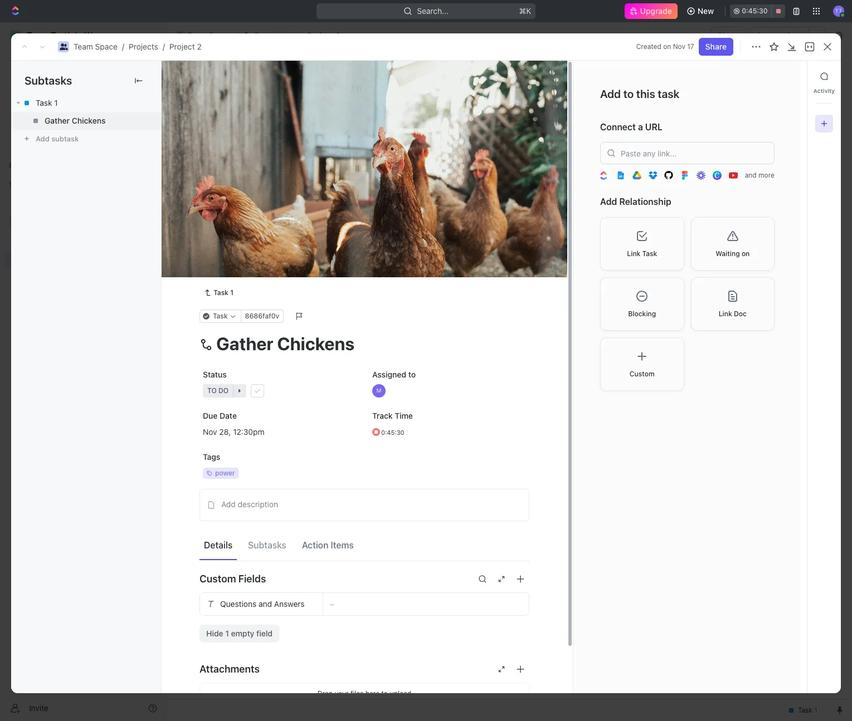 Task type: vqa. For each thing, say whether or not it's contained in the screenshot.
audio,
no



Task type: describe. For each thing, give the bounding box(es) containing it.
add relationship
[[600, 197, 671, 207]]

0:45:30 for 0:45:30 button
[[742, 7, 768, 15]]

relationship
[[619, 197, 671, 207]]

items
[[331, 541, 354, 551]]

gantt link
[[376, 100, 399, 116]]

attachments button
[[200, 656, 529, 683]]

reposition
[[418, 259, 457, 268]]

2 horizontal spatial add task
[[772, 71, 805, 81]]

tree inside the sidebar navigation
[[4, 194, 162, 344]]

details
[[204, 541, 232, 551]]

1 horizontal spatial project 2 link
[[294, 29, 343, 42]]

link for link doc
[[719, 310, 732, 318]]

custom fields
[[200, 573, 266, 585]]

tt button
[[830, 2, 848, 20]]

–
[[330, 600, 334, 609]]

task sidebar navigation tab list
[[812, 67, 837, 133]]

1 button for 1
[[249, 193, 265, 204]]

fields
[[238, 573, 266, 585]]

track
[[372, 411, 393, 420]]

custom fields element
[[200, 593, 529, 643]]

to inside task sidebar content section
[[623, 87, 634, 100]]

team for team space
[[187, 31, 207, 40]]

0 vertical spatial nov
[[673, 42, 685, 51]]

table link
[[336, 100, 358, 116]]

add subtask
[[36, 134, 79, 143]]

board
[[208, 103, 230, 112]]

team for team space / projects / project 2
[[74, 42, 93, 51]]

0:45:30 for 0:45:30 dropdown button
[[381, 429, 404, 436]]

connect
[[600, 122, 636, 132]]

m
[[377, 387, 381, 394]]

change cover button
[[465, 255, 529, 273]]

due date
[[203, 411, 237, 420]]

url
[[645, 122, 663, 132]]

add inside button
[[221, 500, 236, 510]]

custom for custom
[[630, 370, 655, 378]]

nov 28 , 12:30 pm
[[203, 427, 264, 436]]

gather chickens
[[45, 116, 106, 125]]

automations
[[757, 31, 803, 40]]

favorites
[[9, 162, 38, 170]]

28
[[219, 427, 229, 436]]

m button
[[369, 381, 529, 401]]

add down calendar link
[[299, 157, 312, 166]]

link doc button
[[691, 277, 775, 331]]

and inside custom fields element
[[259, 599, 272, 609]]

1 vertical spatial task 1
[[225, 194, 247, 203]]

add to this task
[[600, 87, 680, 100]]

details button
[[200, 536, 237, 556]]

link doc
[[719, 310, 747, 318]]

inbox link
[[4, 73, 162, 91]]

add subtask button
[[11, 130, 161, 148]]

action items button
[[298, 536, 358, 556]]

time
[[395, 411, 413, 420]]

space for team space
[[209, 31, 231, 40]]

due
[[203, 411, 218, 420]]

add down the automations 'button'
[[772, 71, 786, 81]]

waiting on
[[716, 250, 750, 258]]

created
[[636, 42, 661, 51]]

add left relationship
[[600, 197, 617, 207]]

and inside task sidebar content section
[[745, 171, 757, 180]]

add up connect
[[600, 87, 621, 100]]

task sidebar content section
[[571, 61, 807, 694]]

12:30
[[233, 427, 253, 436]]

home
[[27, 58, 48, 67]]

link task button
[[600, 217, 684, 271]]

Paste any link... text field
[[600, 142, 775, 165]]

task inside task dropdown button
[[213, 312, 228, 320]]

1 inside custom fields element
[[225, 629, 229, 638]]

hide for hide 1 empty field
[[206, 629, 223, 638]]

share for share button right of 17
[[705, 42, 727, 51]]

this
[[636, 87, 655, 100]]

power
[[215, 469, 235, 477]]

attachments
[[200, 664, 260, 675]]

1 vertical spatial projects
[[129, 42, 158, 51]]

list link
[[248, 100, 264, 116]]

gather chickens link
[[11, 112, 161, 130]]

1 horizontal spatial projects
[[255, 31, 284, 40]]

blocking button
[[600, 277, 684, 331]]

cover
[[502, 259, 522, 268]]

share for share button under 'new'
[[718, 31, 739, 40]]

1 horizontal spatial team space link
[[173, 29, 234, 42]]

0 horizontal spatial project 2 link
[[169, 42, 202, 51]]

drop your files here to upload
[[318, 690, 411, 698]]

8686faf0v
[[245, 312, 279, 320]]

on for waiting
[[742, 250, 750, 258]]

add description button
[[203, 496, 526, 514]]

table
[[338, 103, 358, 112]]

0 horizontal spatial team space link
[[74, 42, 118, 51]]

more
[[759, 171, 775, 180]]

questions and answers
[[220, 599, 305, 609]]

calendar
[[284, 103, 317, 112]]

0 vertical spatial to do
[[207, 264, 228, 272]]

empty
[[231, 629, 254, 638]]

change cover button
[[465, 255, 529, 273]]

1 vertical spatial project
[[169, 42, 195, 51]]

user group image for team space 'link' to the right
[[177, 33, 184, 38]]

0 horizontal spatial add task button
[[220, 231, 262, 244]]

created on nov 17
[[636, 42, 694, 51]]

a
[[638, 122, 643, 132]]

0:45:30 button
[[369, 422, 529, 442]]

0 vertical spatial task 1
[[36, 98, 58, 108]]

doc
[[734, 310, 747, 318]]

custom fields button
[[200, 566, 529, 593]]

field
[[256, 629, 273, 638]]

2 horizontal spatial add task button
[[765, 67, 812, 85]]

new button
[[682, 2, 721, 20]]

upgrade
[[640, 6, 672, 16]]

team space / projects / project 2
[[74, 42, 202, 51]]

1 vertical spatial add task button
[[286, 155, 333, 168]]

status
[[203, 370, 227, 379]]

description
[[238, 500, 278, 510]]

tags
[[203, 452, 220, 462]]

user group image for tree within the the sidebar navigation
[[11, 218, 20, 225]]

waiting on button
[[691, 217, 775, 271]]

power button
[[200, 463, 360, 483]]



Task type: locate. For each thing, give the bounding box(es) containing it.
1 horizontal spatial projects link
[[241, 29, 287, 42]]

2 vertical spatial task 1
[[214, 288, 233, 297]]

0 vertical spatial custom
[[630, 370, 655, 378]]

hide left connect
[[578, 130, 593, 139]]

answers
[[274, 599, 305, 609]]

share right 17
[[705, 42, 727, 51]]

task inside the link task dropdown button
[[642, 250, 657, 258]]

1 horizontal spatial add task
[[299, 157, 329, 166]]

assigned to
[[372, 370, 416, 379]]

files
[[351, 690, 364, 698]]

subtasks button
[[244, 536, 291, 556]]

action
[[302, 541, 328, 551]]

and left answers
[[259, 599, 272, 609]]

on right 'created'
[[663, 42, 671, 51]]

projects link
[[241, 29, 287, 42], [129, 42, 158, 51]]

0 horizontal spatial nov
[[203, 427, 217, 436]]

0:45:30 inside 0:45:30 button
[[742, 7, 768, 15]]

gantt
[[379, 103, 399, 112]]

1 vertical spatial 1 button
[[251, 212, 266, 223]]

0 vertical spatial user group image
[[177, 33, 184, 38]]

0 horizontal spatial on
[[663, 42, 671, 51]]

team space link
[[173, 29, 234, 42], [74, 42, 118, 51]]

add down task 2
[[225, 232, 239, 242]]

0 horizontal spatial project 2
[[193, 66, 260, 85]]

space for team space / projects / project 2
[[95, 42, 118, 51]]

0 horizontal spatial user group image
[[11, 218, 20, 225]]

activity
[[814, 87, 835, 94]]

waiting
[[716, 250, 740, 258]]

task 1 link up chickens
[[11, 94, 161, 112]]

add task down calendar
[[299, 157, 329, 166]]

link task
[[627, 250, 657, 258]]

user group image inside team space 'link'
[[177, 33, 184, 38]]

0 horizontal spatial task 1 link
[[11, 94, 161, 112]]

1 button
[[249, 193, 265, 204], [251, 212, 266, 223]]

add task button
[[765, 67, 812, 85], [286, 155, 333, 168], [220, 231, 262, 244]]

hide 1 empty field
[[206, 629, 273, 638]]

1 button down progress
[[249, 193, 265, 204]]

0:45:30 down 'track time'
[[381, 429, 404, 436]]

1 vertical spatial on
[[742, 250, 750, 258]]

0 horizontal spatial projects
[[129, 42, 158, 51]]

link for link task
[[627, 250, 641, 258]]

user group image down spaces
[[11, 218, 20, 225]]

0 vertical spatial share
[[718, 31, 739, 40]]

upload button
[[390, 690, 411, 698]]

share down new button at the right of the page
[[718, 31, 739, 40]]

link left the doc
[[719, 310, 732, 318]]

1 horizontal spatial 0:45:30
[[742, 7, 768, 15]]

0 vertical spatial space
[[209, 31, 231, 40]]

⌘k
[[519, 6, 531, 16]]

1 vertical spatial link
[[719, 310, 732, 318]]

to left this
[[623, 87, 634, 100]]

gather
[[45, 116, 70, 125]]

0 horizontal spatial and
[[259, 599, 272, 609]]

hide
[[578, 130, 593, 139], [206, 629, 223, 638]]

1 horizontal spatial subtasks
[[248, 541, 286, 551]]

0 horizontal spatial projects link
[[129, 42, 158, 51]]

team space
[[187, 31, 231, 40]]

user group image inside tree
[[11, 218, 20, 225]]

track time
[[372, 411, 413, 420]]

drop
[[318, 690, 333, 698]]

add down dashboards
[[36, 134, 49, 143]]

0 horizontal spatial custom
[[200, 573, 236, 585]]

action items
[[302, 541, 354, 551]]

0:45:30
[[742, 7, 768, 15], [381, 429, 404, 436]]

to right here
[[381, 690, 388, 698]]

tags power
[[203, 452, 235, 477]]

to inside to do dropdown button
[[207, 386, 217, 395]]

1 vertical spatial do
[[218, 386, 229, 395]]

add
[[772, 71, 786, 81], [600, 87, 621, 100], [36, 134, 49, 143], [299, 157, 312, 166], [600, 197, 617, 207], [225, 232, 239, 242], [221, 500, 236, 510]]

change cover
[[471, 259, 522, 268]]

17
[[687, 42, 694, 51]]

1 button right task 2
[[251, 212, 266, 223]]

1 vertical spatial custom
[[200, 573, 236, 585]]

custom button
[[600, 338, 684, 391]]

0 vertical spatial do
[[218, 264, 228, 272]]

1 vertical spatial team
[[74, 42, 93, 51]]

hide left the 'empty'
[[206, 629, 223, 638]]

2 vertical spatial project
[[193, 66, 243, 85]]

1 horizontal spatial and
[[745, 171, 757, 180]]

1 vertical spatial task 1 link
[[200, 286, 238, 300]]

to do down status
[[207, 386, 229, 395]]

pm
[[253, 427, 264, 436]]

subtasks up fields in the bottom of the page
[[248, 541, 286, 551]]

add task down the automations 'button'
[[772, 71, 805, 81]]

task 1
[[36, 98, 58, 108], [225, 194, 247, 203], [214, 288, 233, 297]]

1 vertical spatial share
[[705, 42, 727, 51]]

0 vertical spatial hide
[[578, 130, 593, 139]]

1 vertical spatial 0:45:30
[[381, 429, 404, 436]]

0 vertical spatial subtasks
[[25, 74, 72, 87]]

questions
[[220, 599, 256, 609]]

task 1 up task 2
[[225, 194, 247, 203]]

search...
[[417, 6, 449, 16]]

to do button
[[200, 381, 360, 401]]

home link
[[4, 54, 162, 72]]

custom inside custom dropdown button
[[630, 370, 655, 378]]

add task button down calendar link
[[286, 155, 333, 168]]

automations button
[[751, 27, 809, 44]]

Search tasks... text field
[[713, 127, 825, 143]]

1 horizontal spatial project 2
[[307, 31, 341, 40]]

1 horizontal spatial space
[[209, 31, 231, 40]]

add task button down task 2
[[220, 231, 262, 244]]

– button
[[323, 593, 529, 616]]

inbox
[[27, 77, 46, 86]]

sidebar navigation
[[0, 22, 167, 722]]

user group image
[[177, 33, 184, 38], [59, 43, 68, 50], [11, 218, 20, 225]]

0 vertical spatial projects
[[255, 31, 284, 40]]

subtasks
[[25, 74, 72, 87], [248, 541, 286, 551]]

1
[[54, 98, 58, 108], [244, 194, 247, 203], [260, 194, 263, 202], [261, 213, 264, 222], [230, 288, 233, 297], [225, 629, 229, 638]]

2 vertical spatial user group image
[[11, 218, 20, 225]]

0 vertical spatial and
[[745, 171, 757, 180]]

connect a url
[[600, 122, 663, 132]]

1 horizontal spatial link
[[719, 310, 732, 318]]

your
[[335, 690, 349, 698]]

list
[[250, 103, 264, 112]]

to do inside to do dropdown button
[[207, 386, 229, 395]]

1 vertical spatial project 2
[[193, 66, 260, 85]]

1 horizontal spatial add task button
[[286, 155, 333, 168]]

0 horizontal spatial add task
[[225, 232, 258, 242]]

0 vertical spatial add task
[[772, 71, 805, 81]]

task 1 up dashboards
[[36, 98, 58, 108]]

to right the 'assigned'
[[408, 370, 416, 379]]

1 horizontal spatial custom
[[630, 370, 655, 378]]

hide inside button
[[578, 130, 593, 139]]

add task button down the automations 'button'
[[765, 67, 812, 85]]

chickens
[[72, 116, 106, 125]]

custom for custom fields
[[200, 573, 236, 585]]

tt
[[835, 7, 842, 14]]

0 horizontal spatial link
[[627, 250, 641, 258]]

link
[[627, 250, 641, 258], [719, 310, 732, 318]]

0 horizontal spatial hide
[[206, 629, 223, 638]]

0 horizontal spatial subtasks
[[25, 74, 72, 87]]

on inside dropdown button
[[742, 250, 750, 258]]

1 vertical spatial nov
[[203, 427, 217, 436]]

do inside dropdown button
[[218, 386, 229, 395]]

date
[[220, 411, 237, 420]]

0 vertical spatial 1 button
[[249, 193, 265, 204]]

and more
[[745, 171, 775, 180]]

1 horizontal spatial hide
[[578, 130, 593, 139]]

0:45:30 inside 0:45:30 dropdown button
[[381, 429, 404, 436]]

0 horizontal spatial space
[[95, 42, 118, 51]]

subtasks inside button
[[248, 541, 286, 551]]

board link
[[206, 100, 230, 116]]

0:45:30 up automations
[[742, 7, 768, 15]]

tree
[[4, 194, 162, 344]]

task
[[658, 87, 680, 100]]

1 vertical spatial hide
[[206, 629, 223, 638]]

0 vertical spatial 0:45:30
[[742, 7, 768, 15]]

1 horizontal spatial on
[[742, 250, 750, 258]]

,
[[229, 427, 231, 436]]

2 vertical spatial add task button
[[220, 231, 262, 244]]

add description
[[221, 500, 278, 510]]

1 horizontal spatial task 1 link
[[200, 286, 238, 300]]

share
[[718, 31, 739, 40], [705, 42, 727, 51]]

1 horizontal spatial team
[[187, 31, 207, 40]]

to
[[623, 87, 634, 100], [207, 264, 216, 272], [408, 370, 416, 379], [207, 386, 217, 395], [381, 690, 388, 698]]

0 vertical spatial team
[[187, 31, 207, 40]]

team
[[187, 31, 207, 40], [74, 42, 93, 51]]

on for created
[[663, 42, 671, 51]]

to do
[[207, 264, 228, 272], [207, 386, 229, 395]]

add task down task 2
[[225, 232, 258, 242]]

Edit task name text field
[[200, 333, 529, 354]]

0 vertical spatial project 2
[[307, 31, 341, 40]]

share button down 'new'
[[711, 27, 746, 45]]

1 horizontal spatial nov
[[673, 42, 685, 51]]

on
[[663, 42, 671, 51], [742, 250, 750, 258]]

share button right 17
[[699, 38, 733, 56]]

to up task dropdown button
[[207, 264, 216, 272]]

1 vertical spatial subtasks
[[248, 541, 286, 551]]

hide button
[[574, 128, 598, 142]]

and left more
[[745, 171, 757, 180]]

nov left 17
[[673, 42, 685, 51]]

0 vertical spatial project
[[307, 31, 334, 40]]

0 vertical spatial task 1 link
[[11, 94, 161, 112]]

do up task dropdown button
[[218, 264, 228, 272]]

0 vertical spatial link
[[627, 250, 641, 258]]

upload
[[390, 690, 411, 698]]

to inside drop your files here to upload
[[381, 690, 388, 698]]

1 vertical spatial and
[[259, 599, 272, 609]]

0 vertical spatial on
[[663, 42, 671, 51]]

nov
[[673, 42, 685, 51], [203, 427, 217, 436]]

task button
[[200, 310, 241, 323]]

0 vertical spatial add task button
[[765, 67, 812, 85]]

add task
[[772, 71, 805, 81], [299, 157, 329, 166], [225, 232, 258, 242]]

task 1 up task dropdown button
[[214, 288, 233, 297]]

2 vertical spatial add task
[[225, 232, 258, 242]]

task 1 link up task dropdown button
[[200, 286, 238, 300]]

add left description in the bottom left of the page
[[221, 500, 236, 510]]

new
[[698, 6, 714, 16]]

custom inside custom fields dropdown button
[[200, 573, 236, 585]]

0 horizontal spatial 0:45:30
[[381, 429, 404, 436]]

0 horizontal spatial team
[[74, 42, 93, 51]]

link up blocking dropdown button
[[627, 250, 641, 258]]

2
[[336, 31, 341, 40], [197, 42, 202, 51], [247, 66, 256, 85], [265, 157, 269, 166], [244, 213, 248, 223], [241, 264, 245, 272]]

1 horizontal spatial user group image
[[59, 43, 68, 50]]

user group image up home link
[[59, 43, 68, 50]]

1 vertical spatial space
[[95, 42, 118, 51]]

subtasks down "home"
[[25, 74, 72, 87]]

1 vertical spatial add task
[[299, 157, 329, 166]]

1 vertical spatial to do
[[207, 386, 229, 395]]

assignees
[[464, 130, 498, 139]]

in
[[207, 157, 214, 166]]

to down status
[[207, 386, 217, 395]]

docs
[[27, 96, 45, 105]]

invite
[[29, 704, 48, 713]]

nov left 28
[[203, 427, 217, 436]]

project 2 link
[[294, 29, 343, 42], [169, 42, 202, 51]]

do down status
[[218, 386, 229, 395]]

1 vertical spatial user group image
[[59, 43, 68, 50]]

1 button for 2
[[251, 212, 266, 223]]

2 horizontal spatial user group image
[[177, 33, 184, 38]]

hide inside custom fields element
[[206, 629, 223, 638]]

hide for hide
[[578, 130, 593, 139]]

on right waiting
[[742, 250, 750, 258]]

add inside button
[[36, 134, 49, 143]]

user group image left team space
[[177, 33, 184, 38]]

do
[[218, 264, 228, 272], [218, 386, 229, 395]]

to do up task dropdown button
[[207, 264, 228, 272]]



